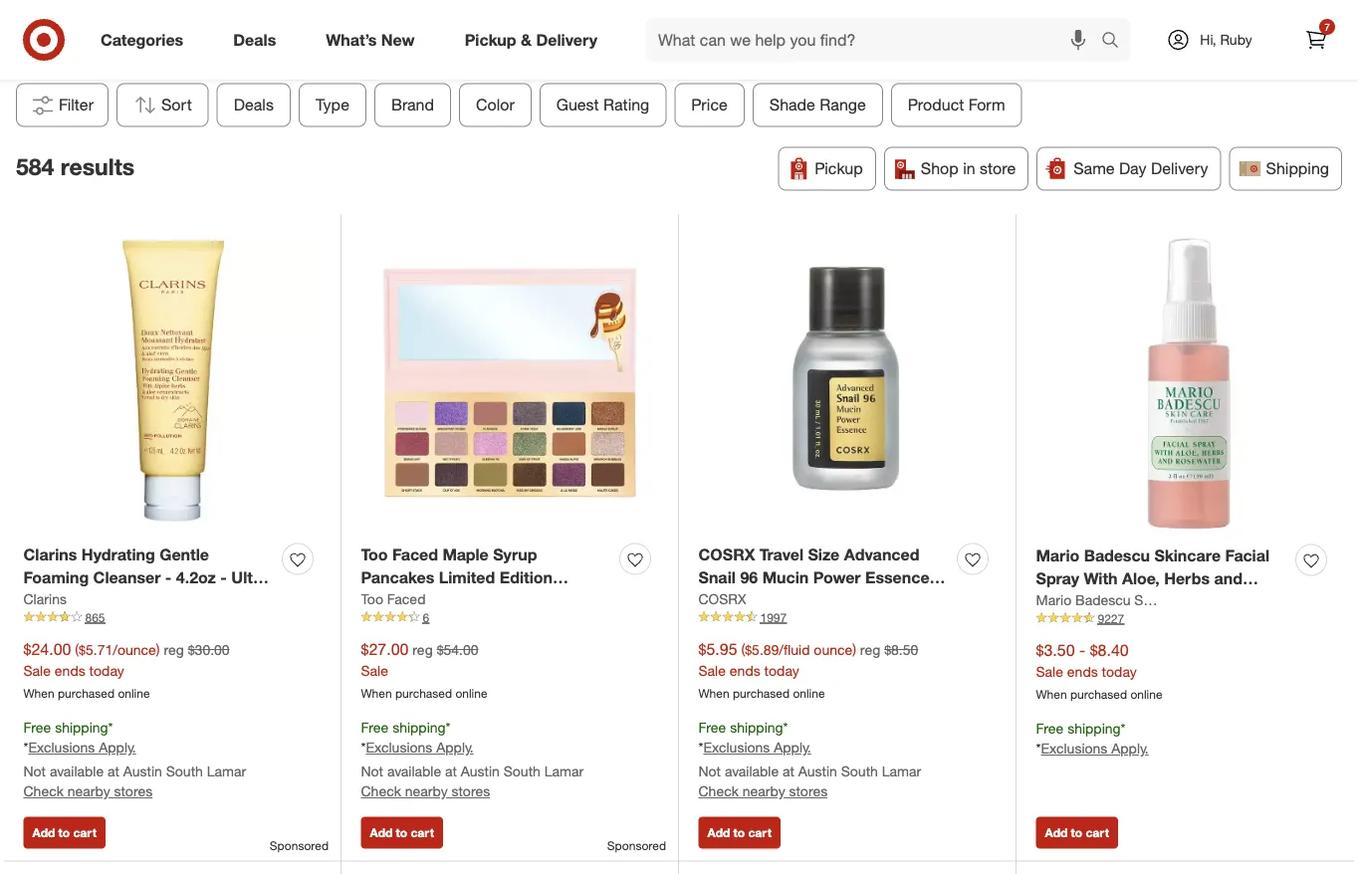 Task type: describe. For each thing, give the bounding box(es) containing it.
shop in store button
[[884, 148, 1029, 192]]

and
[[1215, 569, 1243, 589]]

ruby
[[1221, 31, 1253, 48]]

available for $24.00
[[50, 764, 104, 781]]

purchased inside $5.95 ( $5.89 /fluid ounce ) reg $8.50 sale ends today when purchased online
[[733, 686, 790, 701]]

apply. for 1st the check nearby stores button from right
[[774, 740, 812, 757]]

guest rating button
[[540, 84, 667, 128]]

reg inside $5.95 ( $5.89 /fluid ounce ) reg $8.50 sale ends today when purchased online
[[861, 642, 881, 659]]

3 stores from the left
[[789, 784, 828, 801]]

clarins for clarins
[[23, 591, 67, 608]]

categories
[[101, 30, 184, 49]]

free shipping * * exclusions apply. not available at austin south lamar check nearby stores for $24.00
[[23, 719, 246, 801]]

apply. for the check nearby stores button related to $27.00
[[437, 740, 474, 757]]

3 check nearby stores button from the left
[[699, 783, 828, 802]]

sale inside $5.95 ( $5.89 /fluid ounce ) reg $8.50 sale ends today when purchased online
[[699, 662, 726, 680]]

3 check from the left
[[699, 784, 739, 801]]

product form
[[908, 96, 1006, 115]]

brand
[[392, 96, 434, 115]]

reg inside $24.00 ( $5.71 /ounce ) reg $30.00 sale ends today when purchased online
[[164, 642, 184, 659]]

austin for $24.00
[[123, 764, 162, 781]]

online inside $27.00 reg $54.00 sale when purchased online
[[456, 686, 488, 701]]

pickup button
[[778, 148, 876, 192]]

too faced maple syrup pancakes limited edition eyeshadow palette  - 0.68 oz - ulta beauty link
[[361, 544, 612, 633]]

delivery for pickup & delivery
[[536, 30, 598, 49]]

cart for $5.71
[[73, 826, 96, 841]]

size
[[808, 546, 840, 565]]

free for 1st the check nearby stores button from right
[[699, 719, 726, 736]]

travel
[[760, 546, 804, 565]]

sponsored for too faced maple syrup pancakes limited edition eyeshadow palette  - 0.68 oz - ulta beauty
[[607, 839, 666, 854]]

add to cart button for $5.95
[[699, 818, 781, 850]]

6 link
[[361, 610, 659, 627]]

color
[[476, 96, 515, 115]]

1997
[[761, 611, 787, 626]]

$8.50
[[885, 642, 919, 659]]

ulta inside cosrx travel size advanced snail 96 mucin power essence - 1.01 fl oz - ulta beauty
[[781, 591, 812, 611]]

what's new link
[[309, 18, 440, 62]]

shade range
[[770, 96, 867, 115]]

south for $27.00
[[504, 764, 541, 781]]

product form button
[[891, 84, 1023, 128]]

to for $3.50
[[1071, 826, 1083, 841]]

add for $24.00
[[32, 826, 55, 841]]

3 nearby from the left
[[743, 784, 786, 801]]

syrup
[[493, 546, 538, 565]]

- right essence
[[934, 568, 941, 588]]

hi,
[[1201, 31, 1217, 48]]

hydrating
[[81, 546, 155, 565]]

584
[[16, 153, 54, 181]]

apply. for the check nearby stores button related to $24.00
[[99, 740, 136, 757]]

new
[[381, 30, 415, 49]]

faced for too faced
[[387, 591, 426, 608]]

skincare for mario badescu skincare facial spray with aloe, herbs and rosewater - ulta beauty
[[1155, 547, 1221, 566]]

exclusions apply. link down $3.50 - $8.40 sale ends today when purchased online
[[1041, 741, 1149, 758]]

check nearby stores button for $24.00
[[23, 783, 153, 802]]

with
[[1084, 569, 1118, 589]]

add to cart for $3.50
[[1045, 826, 1110, 841]]

sale inside $27.00 reg $54.00 sale when purchased online
[[361, 662, 388, 680]]

free inside free shipping * * exclusions apply.
[[1036, 720, 1064, 737]]

clarins hydrating gentle foaming cleanser - 4.2oz - ulta beauty link
[[23, 544, 274, 611]]

shade range button
[[753, 84, 883, 128]]

when inside $5.95 ( $5.89 /fluid ounce ) reg $8.50 sale ends today when purchased online
[[699, 686, 730, 701]]

add for $27.00
[[370, 826, 393, 841]]

0.68
[[521, 591, 552, 611]]

skincare for mario badescu skincare
[[1135, 592, 1189, 609]]

/ounce
[[113, 642, 156, 659]]

purchased inside $24.00 ( $5.71 /ounce ) reg $30.00 sale ends today when purchased online
[[58, 686, 115, 701]]

product
[[908, 96, 965, 115]]

$3.50 - $8.40 sale ends today when purchased online
[[1036, 641, 1163, 702]]

today inside $3.50 - $8.40 sale ends today when purchased online
[[1102, 663, 1137, 681]]

3 south from the left
[[841, 764, 878, 781]]

eyeshadow
[[361, 591, 447, 611]]

when inside $27.00 reg $54.00 sale when purchased online
[[361, 686, 392, 701]]

ends inside $5.95 ( $5.89 /fluid ounce ) reg $8.50 sale ends today when purchased online
[[730, 662, 761, 680]]

too faced link
[[361, 590, 426, 610]]

categories link
[[84, 18, 208, 62]]

clarins for clarins hydrating gentle foaming cleanser - 4.2oz - ulta beauty
[[23, 546, 77, 565]]

4.2oz
[[176, 568, 216, 588]]

price
[[692, 96, 728, 115]]

shop in store
[[921, 160, 1016, 179]]

cosrx for cosrx travel size advanced snail 96 mucin power essence - 1.01 fl oz - ulta beauty
[[699, 546, 755, 565]]

beauty inside cosrx travel size advanced snail 96 mucin power essence - 1.01 fl oz - ulta beauty
[[816, 591, 870, 611]]

$27.00
[[361, 640, 409, 660]]

day
[[1120, 160, 1147, 179]]

snail
[[699, 568, 736, 588]]

filter button
[[16, 84, 109, 128]]

cosrx link
[[699, 590, 747, 610]]

too faced
[[361, 591, 426, 608]]

sort
[[161, 96, 192, 115]]

foaming
[[23, 568, 89, 588]]

aloe,
[[1123, 569, 1160, 589]]

today inside $24.00 ( $5.71 /ounce ) reg $30.00 sale ends today when purchased online
[[89, 662, 124, 680]]

free shipping * * exclusions apply.
[[1036, 720, 1149, 758]]

reg inside $27.00 reg $54.00 sale when purchased online
[[413, 642, 433, 659]]

add to cart for $27.00
[[370, 826, 434, 841]]

edition
[[500, 568, 553, 588]]

to for $27.00
[[396, 826, 408, 841]]

mucin
[[763, 568, 809, 588]]

cart for $54.00
[[411, 826, 434, 841]]

range
[[820, 96, 867, 115]]

badescu for mario badescu skincare
[[1076, 592, 1131, 609]]

sale inside $24.00 ( $5.71 /ounce ) reg $30.00 sale ends today when purchased online
[[23, 662, 51, 680]]

ulta inside 'clarins hydrating gentle foaming cleanser - 4.2oz - ulta beauty'
[[231, 568, 262, 588]]

hi, ruby
[[1201, 31, 1253, 48]]

7
[[1325, 20, 1331, 33]]

clarins link
[[23, 590, 67, 610]]

shade
[[770, 96, 816, 115]]

$3.50
[[1036, 641, 1075, 661]]

( for $24.00
[[75, 642, 79, 659]]

today inside $5.95 ( $5.89 /fluid ounce ) reg $8.50 sale ends today when purchased online
[[765, 662, 800, 680]]

what's
[[326, 30, 377, 49]]

exclusions for the check nearby stores button related to $24.00 exclusions apply. link
[[28, 740, 95, 757]]

gentle
[[160, 546, 209, 565]]

exclusions apply. link for the check nearby stores button related to $27.00
[[366, 740, 474, 757]]

7 link
[[1295, 18, 1339, 62]]

$5.71
[[79, 642, 113, 659]]

shipping down $24.00 ( $5.71 /ounce ) reg $30.00 sale ends today when purchased online
[[55, 719, 108, 736]]

cleanser
[[93, 568, 161, 588]]

$30.00
[[188, 642, 230, 659]]

- right 0.68
[[578, 591, 585, 611]]

delivery for same day delivery
[[1152, 160, 1209, 179]]

pickup for pickup & delivery
[[465, 30, 517, 49]]

What can we help you find? suggestions appear below search field
[[647, 18, 1107, 62]]

96
[[741, 568, 758, 588]]

same
[[1074, 160, 1115, 179]]

guest rating
[[557, 96, 650, 115]]

advertisement region
[[82, 0, 1277, 47]]

same day delivery button
[[1037, 148, 1222, 192]]

at for $27.00
[[445, 764, 457, 781]]

( for $5.95
[[742, 642, 745, 659]]

shop
[[921, 160, 959, 179]]

3 available from the left
[[725, 764, 779, 781]]

584 results
[[16, 153, 135, 181]]

1.01
[[699, 591, 730, 611]]

shipping button
[[1230, 148, 1343, 192]]

- down mucin
[[770, 591, 777, 611]]

add to cart button for $27.00
[[361, 818, 443, 850]]

sponsored for clarins hydrating gentle foaming cleanser - 4.2oz - ulta beauty
[[270, 839, 329, 854]]

deals for deals link
[[233, 30, 276, 49]]

exclusions apply. link for the check nearby stores button related to $24.00
[[28, 740, 136, 757]]

herbs
[[1165, 569, 1210, 589]]

$54.00
[[437, 642, 479, 659]]

add to cart for $24.00
[[32, 826, 96, 841]]

beauty inside 'clarins hydrating gentle foaming cleanser - 4.2oz - ulta beauty'
[[23, 591, 77, 611]]

type
[[316, 96, 350, 115]]

check for $27.00
[[361, 784, 401, 801]]

cosrx travel size advanced snail 96 mucin power essence - 1.01 fl oz - ulta beauty link
[[699, 544, 950, 611]]

type button
[[299, 84, 367, 128]]

form
[[969, 96, 1006, 115]]



Task type: vqa. For each thing, say whether or not it's contained in the screenshot.
rightmost 'today'
yes



Task type: locate. For each thing, give the bounding box(es) containing it.
faced for too faced maple syrup pancakes limited edition eyeshadow palette  - 0.68 oz - ulta beauty
[[393, 546, 438, 565]]

ends inside $3.50 - $8.40 sale ends today when purchased online
[[1068, 663, 1098, 681]]

shipping down $27.00 reg $54.00 sale when purchased online
[[393, 719, 446, 736]]

add to cart
[[32, 826, 96, 841], [370, 826, 434, 841], [708, 826, 772, 841], [1045, 826, 1110, 841]]

ulta down mucin
[[781, 591, 812, 611]]

1 available from the left
[[50, 764, 104, 781]]

stores for $24.00
[[114, 784, 153, 801]]

1 check nearby stores button from the left
[[23, 783, 153, 802]]

) down 865 link
[[156, 642, 160, 659]]

add to cart button for $3.50
[[1036, 818, 1119, 850]]

beauty down power
[[816, 591, 870, 611]]

deals inside deals link
[[233, 30, 276, 49]]

2 horizontal spatial available
[[725, 764, 779, 781]]

( right $24.00
[[75, 642, 79, 659]]

0 horizontal spatial )
[[156, 642, 160, 659]]

sort button
[[117, 84, 209, 128]]

3 to from the left
[[734, 826, 745, 841]]

beauty inside too faced maple syrup pancakes limited edition eyeshadow palette  - 0.68 oz - ulta beauty
[[396, 614, 450, 633]]

- right 4.2oz
[[220, 568, 227, 588]]

skincare
[[1155, 547, 1221, 566], [1135, 592, 1189, 609]]

1 horizontal spatial ends
[[730, 662, 761, 680]]

brand button
[[375, 84, 451, 128]]

0 horizontal spatial check
[[23, 784, 64, 801]]

2 check from the left
[[361, 784, 401, 801]]

spray
[[1036, 569, 1080, 589]]

badescu up the 9227 at the right
[[1076, 592, 1131, 609]]

power
[[814, 568, 861, 588]]

online down /fluid
[[793, 686, 825, 701]]

0 vertical spatial cosrx
[[699, 546, 755, 565]]

exclusions apply. link
[[28, 740, 136, 757], [366, 740, 474, 757], [704, 740, 812, 757], [1041, 741, 1149, 758]]

cosrx up snail
[[699, 546, 755, 565]]

0 horizontal spatial pickup
[[465, 30, 517, 49]]

sale down $24.00
[[23, 662, 51, 680]]

too for too faced maple syrup pancakes limited edition eyeshadow palette  - 0.68 oz - ulta beauty
[[361, 546, 388, 565]]

) down 1997 'link'
[[853, 642, 857, 659]]

4 to from the left
[[1071, 826, 1083, 841]]

stores for $27.00
[[452, 784, 490, 801]]

4 cart from the left
[[1086, 826, 1110, 841]]

clarins inside 'clarins hydrating gentle foaming cleanser - 4.2oz - ulta beauty'
[[23, 546, 77, 565]]

9227 link
[[1036, 611, 1335, 628]]

1 not from the left
[[23, 764, 46, 781]]

free down $5.95
[[699, 719, 726, 736]]

faced inside too faced maple syrup pancakes limited edition eyeshadow palette  - 0.68 oz - ulta beauty
[[393, 546, 438, 565]]

ulta
[[231, 568, 262, 588], [781, 591, 812, 611], [1133, 592, 1164, 612], [361, 614, 392, 633]]

- inside $3.50 - $8.40 sale ends today when purchased online
[[1080, 641, 1086, 661]]

cart for $5.89
[[749, 826, 772, 841]]

2 horizontal spatial stores
[[789, 784, 828, 801]]

3 free shipping * * exclusions apply. not available at austin south lamar check nearby stores from the left
[[699, 719, 922, 801]]

1 horizontal spatial sponsored
[[607, 839, 666, 854]]

1 horizontal spatial available
[[387, 764, 441, 781]]

2 austin from the left
[[461, 764, 500, 781]]

0 horizontal spatial stores
[[114, 784, 153, 801]]

( right $5.95
[[742, 642, 745, 659]]

1 ( from the left
[[75, 642, 79, 659]]

3 at from the left
[[783, 764, 795, 781]]

2 available from the left
[[387, 764, 441, 781]]

reg left $8.50
[[861, 642, 881, 659]]

exclusions apply. link down $24.00 ( $5.71 /ounce ) reg $30.00 sale ends today when purchased online
[[28, 740, 136, 757]]

add for $5.95
[[708, 826, 730, 841]]

865
[[85, 611, 105, 626]]

2 horizontal spatial south
[[841, 764, 878, 781]]

1 horizontal spatial today
[[765, 662, 800, 680]]

pickup left &
[[465, 30, 517, 49]]

ends down $8.40
[[1068, 663, 1098, 681]]

ends
[[55, 662, 85, 680], [730, 662, 761, 680], [1068, 663, 1098, 681]]

lamar for too faced maple syrup pancakes limited edition eyeshadow palette  - 0.68 oz - ulta beauty
[[545, 764, 584, 781]]

2 horizontal spatial ends
[[1068, 663, 1098, 681]]

1 vertical spatial mario
[[1036, 592, 1072, 609]]

1 horizontal spatial reg
[[413, 642, 433, 659]]

0 vertical spatial delivery
[[536, 30, 598, 49]]

1 vertical spatial skincare
[[1135, 592, 1189, 609]]

what's new
[[326, 30, 415, 49]]

oz
[[556, 591, 574, 611], [748, 591, 766, 611]]

0 horizontal spatial oz
[[556, 591, 574, 611]]

1 ) from the left
[[156, 642, 160, 659]]

facial
[[1226, 547, 1270, 566]]

- left 4.2oz
[[165, 568, 172, 588]]

mario badescu skincare facial spray with aloe, herbs and rosewater - ulta beauty
[[1036, 547, 1270, 612]]

badescu up with
[[1085, 547, 1151, 566]]

today down $8.40
[[1102, 663, 1137, 681]]

cosrx down snail
[[699, 591, 747, 608]]

2 horizontal spatial free shipping * * exclusions apply. not available at austin south lamar check nearby stores
[[699, 719, 922, 801]]

online down /ounce
[[118, 686, 150, 701]]

today down /fluid
[[765, 662, 800, 680]]

ends inside $24.00 ( $5.71 /ounce ) reg $30.00 sale ends today when purchased online
[[55, 662, 85, 680]]

deals inside "deals" button
[[234, 96, 274, 115]]

shipping down $5.95 ( $5.89 /fluid ounce ) reg $8.50 sale ends today when purchased online
[[730, 719, 784, 736]]

store
[[980, 160, 1016, 179]]

- left $8.40
[[1080, 641, 1086, 661]]

2 ( from the left
[[742, 642, 745, 659]]

badescu inside mario badescu skincare facial spray with aloe, herbs and rosewater - ulta beauty
[[1085, 547, 1151, 566]]

pickup
[[465, 30, 517, 49], [815, 160, 863, 179]]

mario badescu skincare
[[1036, 592, 1189, 609]]

1 mario from the top
[[1036, 547, 1080, 566]]

search
[[1093, 32, 1141, 51]]

pancakes
[[361, 568, 435, 588]]

at for $24.00
[[108, 764, 119, 781]]

exclusions for exclusions apply. link related to the check nearby stores button related to $27.00
[[366, 740, 433, 757]]

essence
[[866, 568, 930, 588]]

faced
[[393, 546, 438, 565], [387, 591, 426, 608]]

apply. down $3.50 - $8.40 sale ends today when purchased online
[[1112, 741, 1149, 758]]

clarins up foaming
[[23, 546, 77, 565]]

faced down pancakes
[[387, 591, 426, 608]]

1 vertical spatial pickup
[[815, 160, 863, 179]]

nearby for $27.00
[[405, 784, 448, 801]]

at
[[108, 764, 119, 781], [445, 764, 457, 781], [783, 764, 795, 781]]

beauty down foaming
[[23, 591, 77, 611]]

free down $27.00 reg $54.00 sale when purchased online
[[361, 719, 389, 736]]

1997 link
[[699, 610, 997, 627]]

1 check from the left
[[23, 784, 64, 801]]

shipping down $3.50 - $8.40 sale ends today when purchased online
[[1068, 720, 1121, 737]]

add to cart button
[[23, 818, 105, 850], [361, 818, 443, 850], [699, 818, 781, 850], [1036, 818, 1119, 850]]

add to cart for $5.95
[[708, 826, 772, 841]]

nearby for $24.00
[[68, 784, 110, 801]]

0 vertical spatial faced
[[393, 546, 438, 565]]

2 check nearby stores button from the left
[[361, 783, 490, 802]]

$5.95 ( $5.89 /fluid ounce ) reg $8.50 sale ends today when purchased online
[[699, 640, 919, 701]]

1 horizontal spatial lamar
[[545, 764, 584, 781]]

online
[[118, 686, 150, 701], [456, 686, 488, 701], [793, 686, 825, 701], [1131, 687, 1163, 702]]

1 free shipping * * exclusions apply. not available at austin south lamar check nearby stores from the left
[[23, 719, 246, 801]]

pickup inside button
[[815, 160, 863, 179]]

2 horizontal spatial at
[[783, 764, 795, 781]]

mario up spray
[[1036, 547, 1080, 566]]

2 reg from the left
[[413, 642, 433, 659]]

1 horizontal spatial )
[[853, 642, 857, 659]]

3 reg from the left
[[861, 642, 881, 659]]

free shipping * * exclusions apply. not available at austin south lamar check nearby stores for $27.00
[[361, 719, 584, 801]]

865 link
[[23, 610, 321, 627]]

available for $27.00
[[387, 764, 441, 781]]

when down $3.50
[[1036, 687, 1068, 702]]

delivery right day
[[1152, 160, 1209, 179]]

shipping inside free shipping * * exclusions apply.
[[1068, 720, 1121, 737]]

2 cart from the left
[[411, 826, 434, 841]]

rating
[[604, 96, 650, 115]]

mario badescu skincare facial spray with aloe, herbs and rosewater - ulta beauty link
[[1036, 545, 1289, 612]]

1 at from the left
[[108, 764, 119, 781]]

delivery inside button
[[1152, 160, 1209, 179]]

badescu for mario badescu skincare facial spray with aloe, herbs and rosewater - ulta beauty
[[1085, 547, 1151, 566]]

austin for $27.00
[[461, 764, 500, 781]]

1 vertical spatial badescu
[[1076, 592, 1131, 609]]

sale down $3.50
[[1036, 663, 1064, 681]]

online inside $5.95 ( $5.89 /fluid ounce ) reg $8.50 sale ends today when purchased online
[[793, 686, 825, 701]]

-
[[165, 568, 172, 588], [220, 568, 227, 588], [934, 568, 941, 588], [510, 591, 516, 611], [578, 591, 585, 611], [770, 591, 777, 611], [1123, 592, 1129, 612], [1080, 641, 1086, 661]]

cart
[[73, 826, 96, 841], [411, 826, 434, 841], [749, 826, 772, 841], [1086, 826, 1110, 841]]

) inside $24.00 ( $5.71 /ounce ) reg $30.00 sale ends today when purchased online
[[156, 642, 160, 659]]

- left 0.68
[[510, 591, 516, 611]]

1 vertical spatial deals
[[234, 96, 274, 115]]

free down $3.50 - $8.40 sale ends today when purchased online
[[1036, 720, 1064, 737]]

4 add from the left
[[1045, 826, 1068, 841]]

sale down $5.95
[[699, 662, 726, 680]]

when down $5.95
[[699, 686, 730, 701]]

2 too from the top
[[361, 591, 383, 608]]

oz inside cosrx travel size advanced snail 96 mucin power essence - 1.01 fl oz - ulta beauty
[[748, 591, 766, 611]]

2 to from the left
[[396, 826, 408, 841]]

ulta right 4.2oz
[[231, 568, 262, 588]]

maple
[[443, 546, 489, 565]]

1 horizontal spatial south
[[504, 764, 541, 781]]

1 horizontal spatial check nearby stores button
[[361, 783, 490, 802]]

1 vertical spatial cosrx
[[699, 591, 747, 608]]

1 horizontal spatial pickup
[[815, 160, 863, 179]]

color button
[[459, 84, 532, 128]]

guest
[[557, 96, 599, 115]]

0 horizontal spatial today
[[89, 662, 124, 680]]

2 horizontal spatial check nearby stores button
[[699, 783, 828, 802]]

add to cart button for $24.00
[[23, 818, 105, 850]]

2 horizontal spatial check
[[699, 784, 739, 801]]

3 not from the left
[[699, 764, 721, 781]]

1 horizontal spatial at
[[445, 764, 457, 781]]

ounce
[[814, 642, 853, 659]]

beauty down herbs
[[1169, 592, 1222, 612]]

1 horizontal spatial stores
[[452, 784, 490, 801]]

1 add to cart button from the left
[[23, 818, 105, 850]]

2 deals from the top
[[234, 96, 274, 115]]

1 horizontal spatial not
[[361, 764, 384, 781]]

free shipping * * exclusions apply. not available at austin south lamar check nearby stores
[[23, 719, 246, 801], [361, 719, 584, 801], [699, 719, 922, 801]]

0 horizontal spatial austin
[[123, 764, 162, 781]]

cart for $8.40
[[1086, 826, 1110, 841]]

1 to from the left
[[58, 826, 70, 841]]

3 lamar from the left
[[882, 764, 922, 781]]

mario badescu skincare facial spray with aloe, herbs and rosewater - ulta beauty image
[[1036, 235, 1335, 534], [1036, 235, 1335, 534]]

4 add to cart button from the left
[[1036, 818, 1119, 850]]

( inside $5.95 ( $5.89 /fluid ounce ) reg $8.50 sale ends today when purchased online
[[742, 642, 745, 659]]

too down pancakes
[[361, 591, 383, 608]]

lamar for clarins hydrating gentle foaming cleanser - 4.2oz - ulta beauty
[[207, 764, 246, 781]]

ulta inside too faced maple syrup pancakes limited edition eyeshadow palette  - 0.68 oz - ulta beauty
[[361, 614, 392, 633]]

south
[[166, 764, 203, 781], [504, 764, 541, 781], [841, 764, 878, 781]]

sponsored
[[1218, 48, 1277, 63], [270, 839, 329, 854], [607, 839, 666, 854]]

2 ) from the left
[[853, 642, 857, 659]]

reg down 865 link
[[164, 642, 184, 659]]

2 nearby from the left
[[405, 784, 448, 801]]

3 add to cart from the left
[[708, 826, 772, 841]]

online down the $54.00
[[456, 686, 488, 701]]

apply. down $24.00 ( $5.71 /ounce ) reg $30.00 sale ends today when purchased online
[[99, 740, 136, 757]]

when inside $24.00 ( $5.71 /ounce ) reg $30.00 sale ends today when purchased online
[[23, 686, 54, 701]]

purchased down "$5.89"
[[733, 686, 790, 701]]

0 vertical spatial too
[[361, 546, 388, 565]]

1 cart from the left
[[73, 826, 96, 841]]

3 add to cart button from the left
[[699, 818, 781, 850]]

when down $27.00
[[361, 686, 392, 701]]

to for $24.00
[[58, 826, 70, 841]]

- down aloe,
[[1123, 592, 1129, 612]]

6
[[423, 611, 430, 626]]

1 horizontal spatial (
[[742, 642, 745, 659]]

oz right 0.68
[[556, 591, 574, 611]]

clarins
[[23, 546, 77, 565], [23, 591, 67, 608]]

check nearby stores button
[[23, 783, 153, 802], [361, 783, 490, 802], [699, 783, 828, 802]]

reg down the 6
[[413, 642, 433, 659]]

faced up pancakes
[[393, 546, 438, 565]]

exclusions apply. link down $5.95 ( $5.89 /fluid ounce ) reg $8.50 sale ends today when purchased online
[[704, 740, 812, 757]]

0 horizontal spatial (
[[75, 642, 79, 659]]

1 reg from the left
[[164, 642, 184, 659]]

not for $24.00
[[23, 764, 46, 781]]

today down "$5.71"
[[89, 662, 124, 680]]

4 add to cart from the left
[[1045, 826, 1110, 841]]

( inside $24.00 ( $5.71 /ounce ) reg $30.00 sale ends today when purchased online
[[75, 642, 79, 659]]

2 oz from the left
[[748, 591, 766, 611]]

0 horizontal spatial south
[[166, 764, 203, 781]]

purchased up free shipping * * exclusions apply.
[[1071, 687, 1128, 702]]

exclusions apply. link for 1st the check nearby stores button from right
[[704, 740, 812, 757]]

$8.40
[[1090, 641, 1129, 661]]

0 horizontal spatial available
[[50, 764, 104, 781]]

cosrx inside cosrx travel size advanced snail 96 mucin power essence - 1.01 fl oz - ulta beauty
[[699, 546, 755, 565]]

beauty inside mario badescu skincare facial spray with aloe, herbs and rosewater - ulta beauty
[[1169, 592, 1222, 612]]

3 cart from the left
[[749, 826, 772, 841]]

delivery
[[536, 30, 598, 49], [1152, 160, 1209, 179]]

purchased down the $54.00
[[395, 686, 452, 701]]

sale down $27.00
[[361, 662, 388, 680]]

deals for "deals" button
[[234, 96, 274, 115]]

purchased inside $3.50 - $8.40 sale ends today when purchased online
[[1071, 687, 1128, 702]]

- inside mario badescu skincare facial spray with aloe, herbs and rosewater - ulta beauty
[[1123, 592, 1129, 612]]

palette
[[452, 591, 505, 611]]

online inside $3.50 - $8.40 sale ends today when purchased online
[[1131, 687, 1163, 702]]

1 vertical spatial faced
[[387, 591, 426, 608]]

2 south from the left
[[504, 764, 541, 781]]

2 free shipping * * exclusions apply. not available at austin south lamar check nearby stores from the left
[[361, 719, 584, 801]]

2 at from the left
[[445, 764, 457, 781]]

2 lamar from the left
[[545, 764, 584, 781]]

ulta down aloe,
[[1133, 592, 1164, 612]]

free down $24.00
[[23, 719, 51, 736]]

ends down "$5.89"
[[730, 662, 761, 680]]

0 horizontal spatial reg
[[164, 642, 184, 659]]

apply. inside free shipping * * exclusions apply.
[[1112, 741, 1149, 758]]

0 vertical spatial pickup
[[465, 30, 517, 49]]

pickup down range
[[815, 160, 863, 179]]

0 horizontal spatial free shipping * * exclusions apply. not available at austin south lamar check nearby stores
[[23, 719, 246, 801]]

clarins down foaming
[[23, 591, 67, 608]]

1 add to cart from the left
[[32, 826, 96, 841]]

too faced maple syrup pancakes limited edition eyeshadow palette  - 0.68 oz - ulta beauty image
[[361, 235, 659, 533], [361, 235, 659, 533]]

oz right fl
[[748, 591, 766, 611]]

1 add from the left
[[32, 826, 55, 841]]

pickup & delivery link
[[448, 18, 623, 62]]

1 austin from the left
[[123, 764, 162, 781]]

ulta up $27.00
[[361, 614, 392, 633]]

2 cosrx from the top
[[699, 591, 747, 608]]

0 horizontal spatial not
[[23, 764, 46, 781]]

2 horizontal spatial reg
[[861, 642, 881, 659]]

check for $24.00
[[23, 784, 64, 801]]

beauty
[[23, 591, 77, 611], [816, 591, 870, 611], [1169, 592, 1222, 612], [396, 614, 450, 633]]

austin
[[123, 764, 162, 781], [461, 764, 500, 781], [799, 764, 838, 781]]

2 horizontal spatial lamar
[[882, 764, 922, 781]]

2 add to cart button from the left
[[361, 818, 443, 850]]

deals link
[[216, 18, 301, 62]]

2 stores from the left
[[452, 784, 490, 801]]

1 clarins from the top
[[23, 546, 77, 565]]

1 south from the left
[[166, 764, 203, 781]]

free for the check nearby stores button related to $27.00
[[361, 719, 389, 736]]

2 mario from the top
[[1036, 592, 1072, 609]]

free for the check nearby stores button related to $24.00
[[23, 719, 51, 736]]

add for $3.50
[[1045, 826, 1068, 841]]

1 horizontal spatial delivery
[[1152, 160, 1209, 179]]

too up pancakes
[[361, 546, 388, 565]]

ends down $24.00
[[55, 662, 85, 680]]

2 horizontal spatial today
[[1102, 663, 1137, 681]]

not for $27.00
[[361, 764, 384, 781]]

apply. down $5.95 ( $5.89 /fluid ounce ) reg $8.50 sale ends today when purchased online
[[774, 740, 812, 757]]

clarins hydrating gentle foaming cleanser - 4.2oz - ulta beauty image
[[23, 235, 321, 533], [23, 235, 321, 533]]

skincare down aloe,
[[1135, 592, 1189, 609]]

0 horizontal spatial nearby
[[68, 784, 110, 801]]

delivery right &
[[536, 30, 598, 49]]

same day delivery
[[1074, 160, 1209, 179]]

0 horizontal spatial check nearby stores button
[[23, 783, 153, 802]]

purchased down "$5.71"
[[58, 686, 115, 701]]

1 nearby from the left
[[68, 784, 110, 801]]

2 horizontal spatial not
[[699, 764, 721, 781]]

cosrx for cosrx
[[699, 591, 747, 608]]

pickup for pickup
[[815, 160, 863, 179]]

1 vertical spatial delivery
[[1152, 160, 1209, 179]]

0 vertical spatial badescu
[[1085, 547, 1151, 566]]

2 add to cart from the left
[[370, 826, 434, 841]]

2 horizontal spatial austin
[[799, 764, 838, 781]]

too
[[361, 546, 388, 565], [361, 591, 383, 608]]

0 horizontal spatial lamar
[[207, 764, 246, 781]]

0 horizontal spatial ends
[[55, 662, 85, 680]]

1 oz from the left
[[556, 591, 574, 611]]

1 too from the top
[[361, 546, 388, 565]]

2 add from the left
[[370, 826, 393, 841]]

online inside $24.00 ( $5.71 /ounce ) reg $30.00 sale ends today when purchased online
[[118, 686, 150, 701]]

exclusions apply. link down $27.00 reg $54.00 sale when purchased online
[[366, 740, 474, 757]]

0 horizontal spatial delivery
[[536, 30, 598, 49]]

0 vertical spatial mario
[[1036, 547, 1080, 566]]

add
[[32, 826, 55, 841], [370, 826, 393, 841], [708, 826, 730, 841], [1045, 826, 1068, 841]]

mario for mario badescu skincare
[[1036, 592, 1072, 609]]

0 vertical spatial clarins
[[23, 546, 77, 565]]

beauty down eyeshadow
[[396, 614, 450, 633]]

mario inside mario badescu skincare facial spray with aloe, herbs and rosewater - ulta beauty
[[1036, 547, 1080, 566]]

sale
[[23, 662, 51, 680], [361, 662, 388, 680], [699, 662, 726, 680], [1036, 663, 1064, 681]]

mario for mario badescu skincare facial spray with aloe, herbs and rosewater - ulta beauty
[[1036, 547, 1080, 566]]

1 horizontal spatial nearby
[[405, 784, 448, 801]]

1 cosrx from the top
[[699, 546, 755, 565]]

1 lamar from the left
[[207, 764, 246, 781]]

1 horizontal spatial free shipping * * exclusions apply. not available at austin south lamar check nearby stores
[[361, 719, 584, 801]]

$27.00 reg $54.00 sale when purchased online
[[361, 640, 488, 701]]

1 vertical spatial clarins
[[23, 591, 67, 608]]

) inside $5.95 ( $5.89 /fluid ounce ) reg $8.50 sale ends today when purchased online
[[853, 642, 857, 659]]

oz inside too faced maple syrup pancakes limited edition eyeshadow palette  - 0.68 oz - ulta beauty
[[556, 591, 574, 611]]

too faced maple syrup pancakes limited edition eyeshadow palette  - 0.68 oz - ulta beauty
[[361, 546, 585, 633]]

1 horizontal spatial austin
[[461, 764, 500, 781]]

exclusions inside free shipping * * exclusions apply.
[[1041, 741, 1108, 758]]

2 horizontal spatial sponsored
[[1218, 48, 1277, 63]]

1 vertical spatial too
[[361, 591, 383, 608]]

limited
[[439, 568, 495, 588]]

skincare inside mario badescu skincare facial spray with aloe, herbs and rosewater - ulta beauty
[[1155, 547, 1221, 566]]

0 vertical spatial skincare
[[1155, 547, 1221, 566]]

when inside $3.50 - $8.40 sale ends today when purchased online
[[1036, 687, 1068, 702]]

check nearby stores button for $27.00
[[361, 783, 490, 802]]

purchased
[[58, 686, 115, 701], [395, 686, 452, 701], [733, 686, 790, 701], [1071, 687, 1128, 702]]

south for $24.00
[[166, 764, 203, 781]]

9227
[[1098, 612, 1125, 627]]

skincare up herbs
[[1155, 547, 1221, 566]]

apply. down $27.00 reg $54.00 sale when purchased online
[[437, 740, 474, 757]]

to for $5.95
[[734, 826, 745, 841]]

1 horizontal spatial check
[[361, 784, 401, 801]]

0 horizontal spatial sponsored
[[270, 839, 329, 854]]

purchased inside $27.00 reg $54.00 sale when purchased online
[[395, 686, 452, 701]]

exclusions for exclusions apply. link for 1st the check nearby stores button from right
[[704, 740, 770, 757]]

2 horizontal spatial nearby
[[743, 784, 786, 801]]

deals up "deals" button
[[233, 30, 276, 49]]

3 austin from the left
[[799, 764, 838, 781]]

advanced
[[844, 546, 920, 565]]

$5.95
[[699, 640, 738, 660]]

deals down deals link
[[234, 96, 274, 115]]

too inside too faced maple syrup pancakes limited edition eyeshadow palette  - 0.68 oz - ulta beauty
[[361, 546, 388, 565]]

0 horizontal spatial at
[[108, 764, 119, 781]]

sale inside $3.50 - $8.40 sale ends today when purchased online
[[1036, 663, 1064, 681]]

too for too faced
[[361, 591, 383, 608]]

3 add from the left
[[708, 826, 730, 841]]

1 deals from the top
[[233, 30, 276, 49]]

pickup & delivery
[[465, 30, 598, 49]]

2 not from the left
[[361, 764, 384, 781]]

in
[[963, 160, 976, 179]]

online up free shipping * * exclusions apply.
[[1131, 687, 1163, 702]]

cosrx travel size advanced snail 96 mucin power essence - 1.01 fl oz - ulta beauty image
[[699, 235, 997, 533], [699, 235, 997, 533]]

mario down spray
[[1036, 592, 1072, 609]]

1 horizontal spatial oz
[[748, 591, 766, 611]]

1 stores from the left
[[114, 784, 153, 801]]

when down $24.00
[[23, 686, 54, 701]]

stores
[[114, 784, 153, 801], [452, 784, 490, 801], [789, 784, 828, 801]]

2 clarins from the top
[[23, 591, 67, 608]]

0 vertical spatial deals
[[233, 30, 276, 49]]

exclusions
[[28, 740, 95, 757], [366, 740, 433, 757], [704, 740, 770, 757], [1041, 741, 1108, 758]]

$5.89
[[745, 642, 779, 659]]

ulta inside mario badescu skincare facial spray with aloe, herbs and rosewater - ulta beauty
[[1133, 592, 1164, 612]]

deals button
[[217, 84, 291, 128]]



